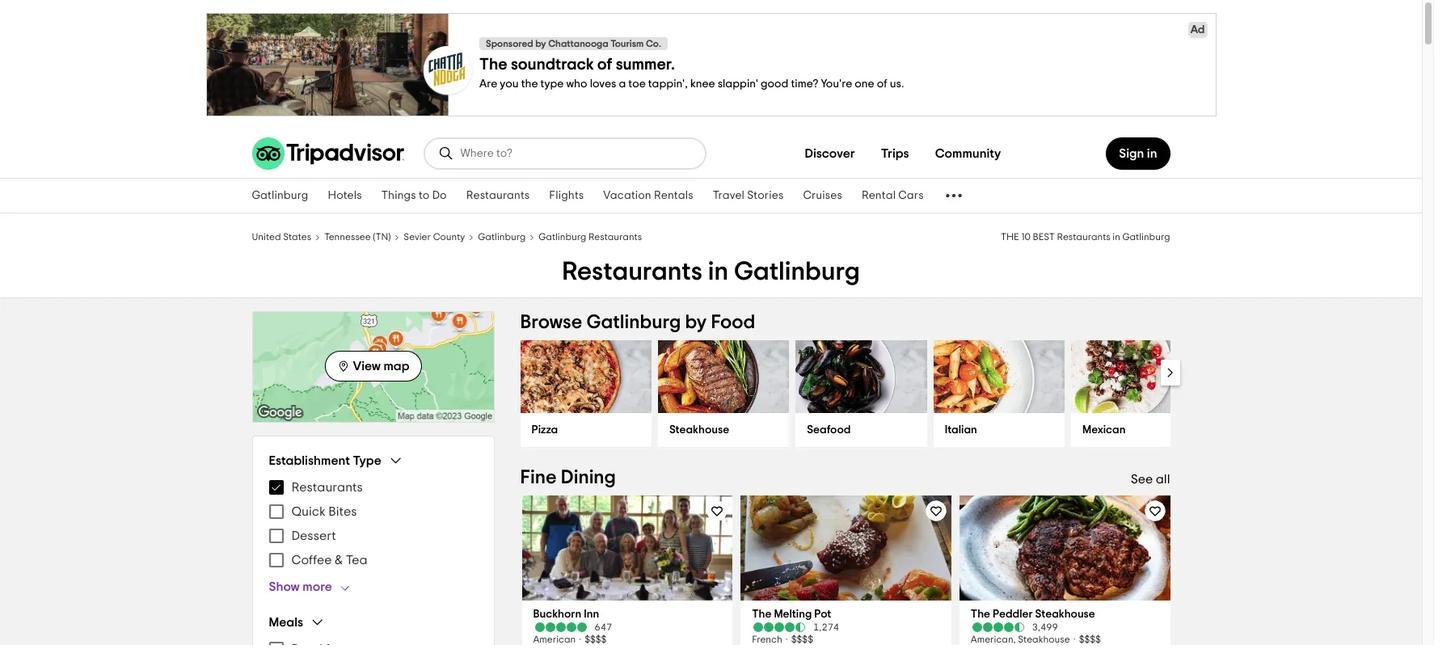 Task type: locate. For each thing, give the bounding box(es) containing it.
4.5 of 5 bubbles. 1,274 reviews element
[[752, 622, 940, 633]]

$$$$ down the 647 on the left of page
[[585, 635, 607, 645]]

0 horizontal spatial the
[[752, 609, 772, 620]]

show more
[[269, 581, 332, 594]]

cruises
[[803, 190, 843, 201]]

tea
[[346, 554, 368, 567]]

melting
[[774, 609, 812, 620]]

gatlinburg link up united states link on the top left of the page
[[242, 179, 318, 213]]

stories
[[748, 190, 784, 201]]

the peddler steakhouse link
[[971, 607, 1159, 622]]

647 link
[[533, 622, 722, 633]]

search image
[[438, 146, 454, 162]]

the for the melting pot
[[752, 609, 772, 620]]

rental cars link
[[852, 179, 934, 213]]

cars
[[899, 190, 924, 201]]

1 horizontal spatial gatlinburg link
[[478, 230, 526, 243]]

sign
[[1120, 147, 1145, 160]]

american,
[[971, 635, 1016, 645]]

$$$$ for the peddler steakhouse
[[1079, 635, 1101, 645]]

0 horizontal spatial gatlinburg link
[[242, 179, 318, 213]]

0 horizontal spatial $$$$
[[585, 635, 607, 645]]

things to do link
[[372, 179, 457, 213]]

2 $$$$ from the left
[[792, 635, 814, 645]]

the up french
[[752, 609, 772, 620]]

vacation rentals link
[[594, 179, 703, 213]]

$$$$ down 'melting' in the bottom of the page
[[792, 635, 814, 645]]

0 vertical spatial steakhouse
[[670, 425, 730, 436]]

travel stories link
[[703, 179, 794, 213]]

gatlinburg link down 'restaurants' link
[[478, 230, 526, 243]]

3 $$$$ from the left
[[1079, 635, 1101, 645]]

2 vertical spatial steakhouse
[[1018, 635, 1071, 645]]

1 horizontal spatial $$$$
[[792, 635, 814, 645]]

sevier
[[404, 232, 431, 242]]

map
[[384, 360, 410, 373]]

1 vertical spatial in
[[1113, 232, 1121, 242]]

gatlinburg link
[[242, 179, 318, 213], [478, 230, 526, 243]]

do
[[432, 190, 447, 201]]

rentals
[[654, 190, 694, 201]]

&
[[335, 554, 343, 567]]

things
[[382, 190, 416, 201]]

in up food
[[708, 259, 729, 285]]

4.5 of 5 bubbles. 3,499 reviews element
[[971, 622, 1159, 633]]

5.0 of 5 bubbles. 647 reviews element
[[533, 622, 722, 633]]

the peddler steakhouse
[[971, 609, 1096, 620]]

1 horizontal spatial in
[[1113, 232, 1121, 242]]

the for the peddler steakhouse
[[971, 609, 991, 620]]

advertisement region
[[0, 13, 1423, 116]]

2 horizontal spatial $$$$
[[1079, 635, 1101, 645]]

quick bites
[[292, 505, 357, 518]]

county
[[433, 232, 465, 242]]

more
[[303, 581, 332, 594]]

type
[[353, 454, 382, 467]]

the
[[1001, 232, 1020, 242]]

view
[[353, 360, 381, 373]]

rental
[[862, 190, 896, 201]]

steakhouse
[[670, 425, 730, 436], [1036, 609, 1096, 620], [1018, 635, 1071, 645]]

1 $$$$ from the left
[[585, 635, 607, 645]]

menu
[[269, 476, 478, 573]]

the melting pot link
[[752, 607, 940, 622]]

2 vertical spatial in
[[708, 259, 729, 285]]

647
[[595, 623, 612, 632]]

gatlinburg
[[252, 190, 309, 201], [478, 232, 526, 242], [539, 232, 587, 242], [1123, 232, 1171, 242], [734, 259, 860, 285], [587, 313, 681, 332]]

None search field
[[425, 139, 705, 168]]

group
[[269, 453, 478, 595]]

2 horizontal spatial in
[[1148, 147, 1158, 160]]

trips button
[[868, 137, 923, 170]]

1 horizontal spatial the
[[971, 609, 991, 620]]

1 vertical spatial gatlinburg link
[[478, 230, 526, 243]]

italian
[[945, 425, 978, 436]]

in right best
[[1113, 232, 1121, 242]]

by
[[685, 313, 707, 332]]

0 vertical spatial in
[[1148, 147, 1158, 160]]

restaurants down vacation
[[589, 232, 642, 242]]

1 the from the left
[[752, 609, 772, 620]]

0 horizontal spatial in
[[708, 259, 729, 285]]

restaurants
[[466, 190, 530, 201], [589, 232, 642, 242], [1057, 232, 1111, 242], [562, 259, 703, 285], [292, 481, 363, 494]]

sign in link
[[1107, 137, 1171, 170]]

$$$$ for the melting pot
[[792, 635, 814, 645]]

community button
[[923, 137, 1015, 170]]

travel
[[713, 190, 745, 201]]

vacation rentals
[[604, 190, 694, 201]]

meals
[[269, 616, 303, 629]]

$$$$ down 4.5 of 5 bubbles. 3,499 reviews element
[[1079, 635, 1101, 645]]

united states
[[252, 232, 312, 242]]

restaurants link
[[457, 179, 540, 213]]

in right sign
[[1148, 147, 1158, 160]]

in
[[1148, 147, 1158, 160], [1113, 232, 1121, 242], [708, 259, 729, 285]]

travel stories
[[713, 190, 784, 201]]

inn
[[584, 609, 599, 620]]

restaurants in gatlinburg
[[562, 259, 860, 285]]

2 the from the left
[[971, 609, 991, 620]]

the up american,
[[971, 609, 991, 620]]

view map
[[353, 360, 410, 373]]

dining
[[561, 468, 616, 488]]

3,499
[[1033, 623, 1058, 632]]

$$$$
[[585, 635, 607, 645], [792, 635, 814, 645], [1079, 635, 1101, 645]]



Task type: vqa. For each thing, say whether or not it's contained in the screenshot.
10
yes



Task type: describe. For each thing, give the bounding box(es) containing it.
Search search field
[[461, 146, 692, 161]]

italian link
[[934, 413, 1065, 447]]

1,274 link
[[752, 622, 940, 633]]

restaurants up browse gatlinburg by food
[[562, 259, 703, 285]]

1 vertical spatial steakhouse
[[1036, 609, 1096, 620]]

united
[[252, 232, 281, 242]]

tennessee (tn)
[[324, 232, 391, 242]]

browse gatlinburg by food
[[520, 313, 756, 332]]

food
[[711, 313, 756, 332]]

restaurants up the quick bites
[[292, 481, 363, 494]]

best
[[1033, 232, 1055, 242]]

group containing establishment type
[[269, 453, 478, 595]]

buckhorn
[[533, 609, 582, 620]]

discover
[[805, 147, 855, 160]]

vacation
[[604, 190, 652, 201]]

dessert
[[292, 530, 336, 543]]

the 10  best restaurants in gatlinburg
[[1001, 232, 1171, 242]]

to
[[419, 190, 430, 201]]

cruises link
[[794, 179, 852, 213]]

pizza
[[532, 425, 558, 436]]

restaurants right best
[[1057, 232, 1111, 242]]

coffee & tea
[[292, 554, 368, 567]]

peddler
[[993, 609, 1033, 620]]

mexican
[[1083, 425, 1126, 436]]

united states link
[[252, 230, 312, 243]]

trips
[[881, 147, 910, 160]]

the melting pot
[[752, 609, 832, 620]]

see
[[1131, 473, 1154, 486]]

mexican link
[[1072, 413, 1203, 447]]

fine
[[520, 468, 557, 488]]

all
[[1156, 473, 1171, 486]]

community
[[936, 147, 1002, 160]]

1,274
[[814, 623, 840, 632]]

restaurants right do on the left of the page
[[466, 190, 530, 201]]

buckhorn inn link
[[533, 607, 722, 622]]

(tn)
[[373, 232, 391, 242]]

show
[[269, 581, 300, 594]]

0 vertical spatial gatlinburg link
[[242, 179, 318, 213]]

seafood link
[[796, 413, 927, 447]]

things to do
[[382, 190, 447, 201]]

in for sign in
[[1148, 147, 1158, 160]]

sign in
[[1120, 147, 1158, 160]]

hotels link
[[318, 179, 372, 213]]

bites
[[328, 505, 357, 518]]

see all
[[1131, 473, 1171, 486]]

american, steakhouse
[[971, 635, 1071, 645]]

french
[[752, 635, 783, 645]]

see all link
[[1131, 473, 1171, 486]]

establishment type
[[269, 454, 382, 467]]

discover button
[[792, 137, 868, 170]]

pizza link
[[520, 413, 652, 447]]

meals group
[[269, 615, 478, 645]]

flights
[[549, 190, 584, 201]]

$$$$ for buckhorn inn
[[585, 635, 607, 645]]

establishment
[[269, 454, 350, 467]]

gatlinburg restaurants
[[539, 232, 642, 242]]

tennessee (tn) link
[[324, 230, 391, 243]]

menu containing restaurants
[[269, 476, 478, 573]]

sevier county
[[404, 232, 465, 242]]

sevier county link
[[404, 230, 465, 243]]

flights link
[[540, 179, 594, 213]]

quick
[[292, 505, 326, 518]]

hotels
[[328, 190, 362, 201]]

tripadvisor image
[[252, 137, 404, 170]]

steakhouse link
[[658, 413, 790, 447]]

seafood
[[807, 425, 851, 436]]

show more button
[[269, 579, 358, 595]]

in for restaurants in gatlinburg
[[708, 259, 729, 285]]

fine dining
[[520, 468, 616, 488]]

american
[[533, 635, 576, 645]]

buckhorn inn
[[533, 609, 599, 620]]

browse
[[520, 313, 583, 332]]

tennessee
[[324, 232, 371, 242]]

coffee
[[292, 554, 332, 567]]

pot
[[815, 609, 832, 620]]

3,499 link
[[971, 622, 1159, 633]]



